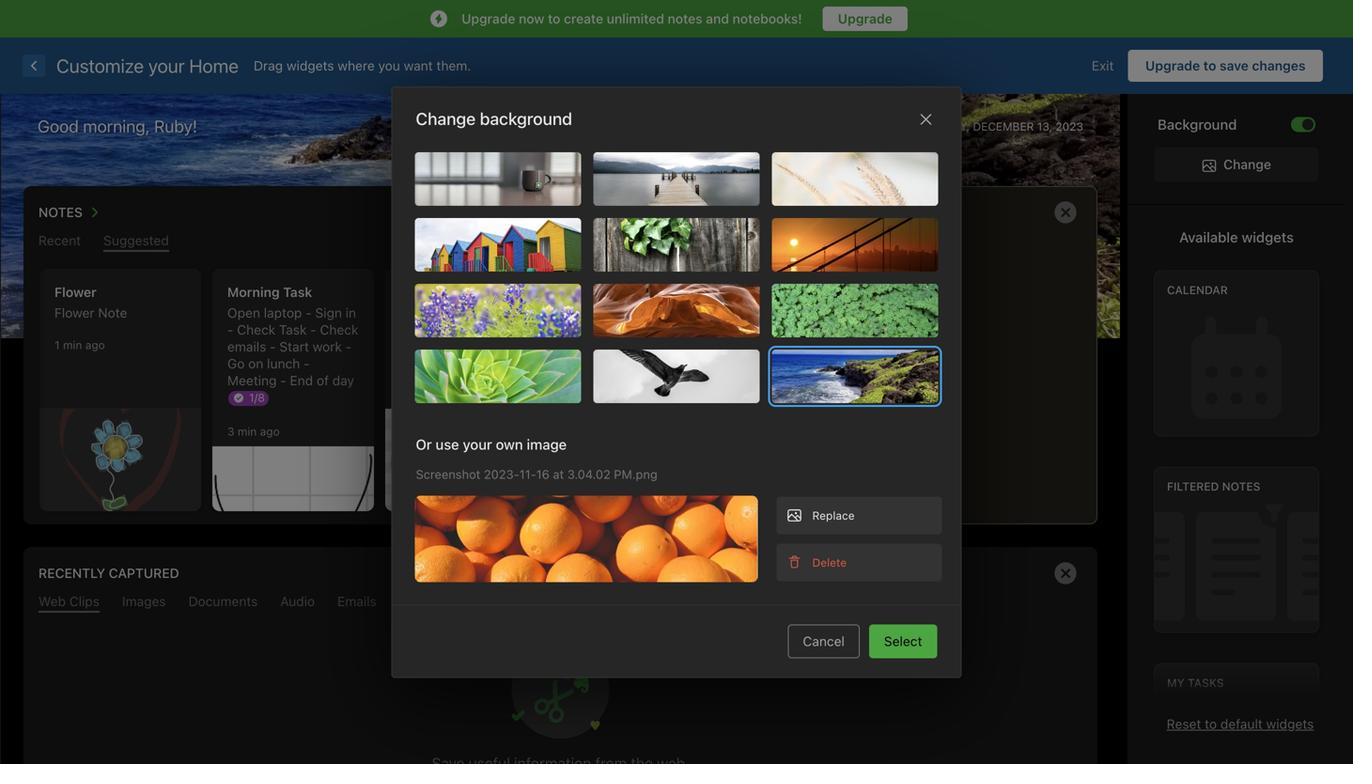 Task type: locate. For each thing, give the bounding box(es) containing it.
morning,
[[83, 116, 150, 136]]

upgrade for upgrade to save changes
[[1146, 58, 1200, 73]]

upgrade for upgrade
[[838, 11, 893, 26]]

1 horizontal spatial remove image
[[1047, 554, 1084, 592]]

widgets for drag
[[287, 58, 334, 73]]

to inside button
[[1204, 58, 1216, 73]]

edit widget title image
[[870, 205, 885, 219]]

changes
[[1252, 58, 1306, 73]]

to
[[548, 11, 560, 26], [1204, 58, 1216, 73], [1205, 716, 1217, 732]]

screenshot 2023-11-16 at 3.04.02 pm.png
[[416, 467, 658, 481]]

scratch pad
[[771, 205, 862, 221]]

change down them.
[[416, 108, 476, 129]]

replace button
[[777, 496, 942, 534]]

upgrade inside upgrade to save changes button
[[1146, 58, 1200, 73]]

notebooks!
[[733, 11, 802, 26]]

to right now
[[548, 11, 560, 26]]

widgets right default
[[1266, 716, 1314, 732]]

my
[[1167, 676, 1185, 689]]

to right reset
[[1205, 716, 1217, 732]]

notes
[[1222, 480, 1261, 493]]

exit
[[1092, 58, 1114, 73]]

widgets right the available
[[1242, 229, 1294, 245]]

screenshot
[[416, 467, 481, 481]]

you
[[378, 58, 400, 73]]

0 vertical spatial your
[[148, 55, 185, 77]]

filtered
[[1167, 480, 1219, 493]]

widgets
[[287, 58, 334, 73], [1242, 229, 1294, 245], [1266, 716, 1314, 732]]

widgets right drag
[[287, 58, 334, 73]]

scratch pad button
[[771, 200, 862, 224]]

change for change
[[1224, 156, 1271, 172]]

at
[[553, 467, 564, 481]]

your left home
[[148, 55, 185, 77]]

your right "use"
[[463, 436, 492, 452]]

0 vertical spatial to
[[548, 11, 560, 26]]

use
[[436, 436, 459, 452]]

0 horizontal spatial remove image
[[681, 194, 719, 231]]

available widgets
[[1179, 229, 1294, 245]]

cancel button
[[788, 624, 860, 658]]

1 horizontal spatial change
[[1224, 156, 1271, 172]]

change background
[[416, 108, 572, 129]]

3.04.02
[[567, 467, 611, 481]]

or
[[416, 436, 432, 452]]

wednesday, december 13, 2023
[[898, 120, 1084, 133]]

them.
[[436, 58, 471, 73]]

good
[[38, 116, 79, 136]]

change down background
[[1224, 156, 1271, 172]]

december
[[973, 120, 1034, 133]]

unlimited
[[607, 11, 664, 26]]

1 horizontal spatial your
[[463, 436, 492, 452]]

delete
[[812, 556, 847, 569]]

1 vertical spatial change
[[1224, 156, 1271, 172]]

2023-
[[484, 467, 519, 481]]

reset to default widgets
[[1167, 716, 1314, 732]]

1 horizontal spatial upgrade
[[838, 11, 893, 26]]

change button
[[1155, 148, 1318, 182]]

to left save
[[1204, 58, 1216, 73]]

image
[[527, 436, 567, 452]]

0 vertical spatial change
[[416, 108, 476, 129]]

upgrade inside upgrade button
[[838, 11, 893, 26]]

1 vertical spatial widgets
[[1242, 229, 1294, 245]]

save
[[1220, 58, 1249, 73]]

select
[[884, 633, 922, 649]]

0 horizontal spatial upgrade
[[462, 11, 515, 26]]

13,
[[1037, 120, 1053, 133]]

2 vertical spatial to
[[1205, 716, 1217, 732]]

0 horizontal spatial change
[[416, 108, 476, 129]]

to for upgrade
[[1204, 58, 1216, 73]]

remove image
[[681, 194, 719, 231], [1047, 554, 1084, 592]]

select button
[[869, 624, 937, 658]]

remove image
[[1047, 194, 1084, 231]]

your
[[148, 55, 185, 77], [463, 436, 492, 452]]

now
[[519, 11, 544, 26]]

cancel
[[803, 633, 845, 649]]

change
[[416, 108, 476, 129], [1224, 156, 1271, 172]]

0 vertical spatial widgets
[[287, 58, 334, 73]]

customize
[[56, 55, 144, 77]]

reset to default widgets button
[[1167, 716, 1314, 732]]

upgrade
[[462, 11, 515, 26], [838, 11, 893, 26], [1146, 58, 1200, 73]]

upgrade button
[[823, 7, 908, 31]]

1 vertical spatial remove image
[[1047, 554, 1084, 592]]

drag
[[254, 58, 283, 73]]

2 horizontal spatial upgrade
[[1146, 58, 1200, 73]]

change inside button
[[1224, 156, 1271, 172]]

want
[[404, 58, 433, 73]]

upgrade for upgrade now to create unlimited notes and notebooks!
[[462, 11, 515, 26]]

notes
[[668, 11, 703, 26]]

1 vertical spatial to
[[1204, 58, 1216, 73]]

exit button
[[1078, 50, 1128, 82]]

background
[[480, 108, 572, 129]]

upgrade to save changes button
[[1128, 50, 1323, 82]]



Task type: vqa. For each thing, say whether or not it's contained in the screenshot.
the rightmost Upgrade
yes



Task type: describe. For each thing, give the bounding box(es) containing it.
available
[[1179, 229, 1238, 245]]

pm.png
[[614, 467, 658, 481]]

scratch
[[771, 205, 832, 221]]

create
[[564, 11, 603, 26]]

2023
[[1056, 120, 1084, 133]]

widgets for available
[[1242, 229, 1294, 245]]

1 vertical spatial your
[[463, 436, 492, 452]]

and
[[706, 11, 729, 26]]

wednesday,
[[898, 120, 970, 133]]

0 horizontal spatial your
[[148, 55, 185, 77]]

good morning, ruby!
[[38, 116, 197, 136]]

change for change background
[[416, 108, 476, 129]]

replace
[[812, 509, 855, 522]]

0 vertical spatial remove image
[[681, 194, 719, 231]]

customize your home
[[56, 55, 239, 77]]

delete button
[[777, 543, 942, 581]]

close image
[[915, 108, 937, 130]]

pad
[[836, 205, 862, 221]]

16
[[536, 467, 550, 481]]

calendar
[[1167, 283, 1228, 296]]

reset
[[1167, 716, 1201, 732]]

drag widgets where you want them.
[[254, 58, 471, 73]]

background
[[1158, 116, 1237, 133]]

upgrade to save changes
[[1146, 58, 1306, 73]]

where
[[338, 58, 375, 73]]

11-
[[519, 467, 536, 481]]

ruby!
[[154, 116, 197, 136]]

my tasks
[[1167, 676, 1224, 689]]

default
[[1221, 716, 1263, 732]]

home
[[189, 55, 239, 77]]

filtered notes
[[1167, 480, 1261, 493]]

own
[[496, 436, 523, 452]]

to for reset
[[1205, 716, 1217, 732]]

or use your own image
[[416, 436, 567, 452]]

tasks
[[1188, 676, 1224, 689]]

upgrade now to create unlimited notes and notebooks!
[[462, 11, 802, 26]]

2 vertical spatial widgets
[[1266, 716, 1314, 732]]



